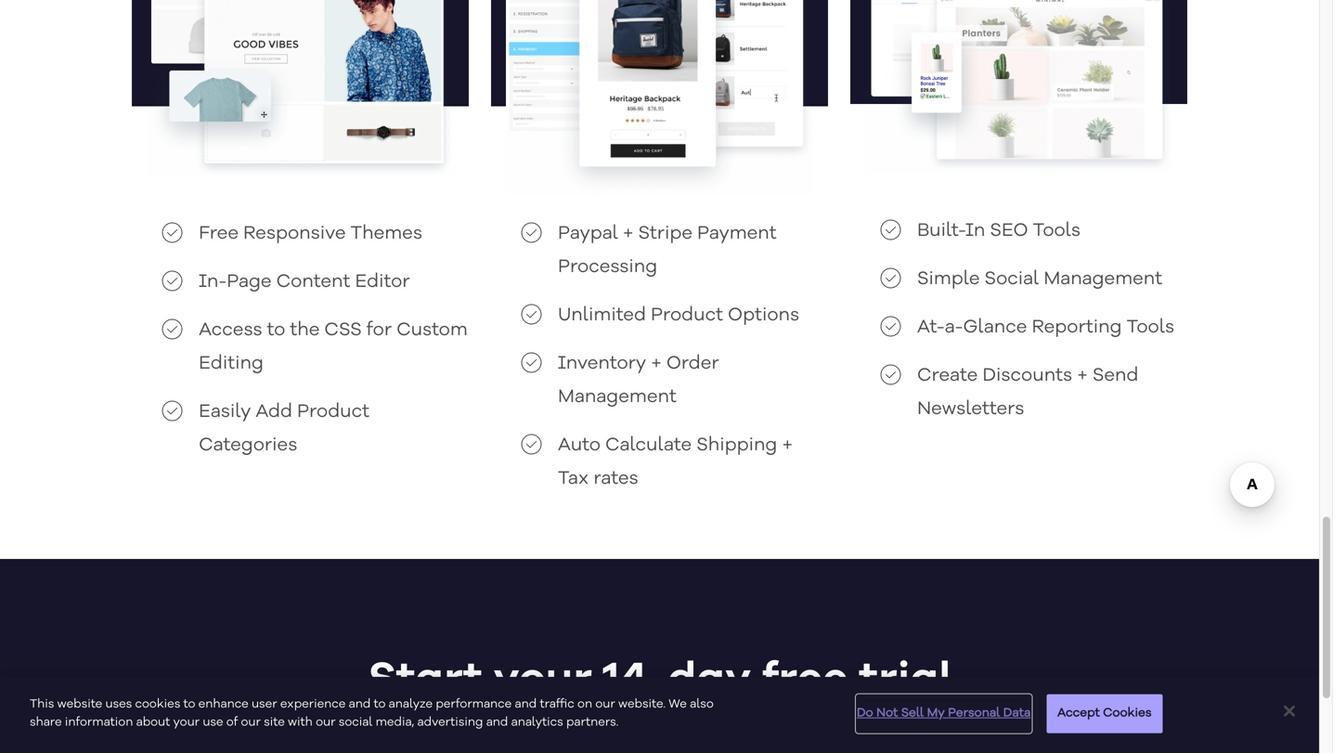 Task type: describe. For each thing, give the bounding box(es) containing it.
categories
[[199, 437, 297, 455]]

unlimited product options
[[558, 306, 800, 325]]

stripe
[[638, 225, 693, 243]]

14-
[[603, 658, 668, 702]]

accept cookies
[[1058, 707, 1152, 719]]

media,
[[376, 716, 414, 729]]

built-in seo tools
[[918, 222, 1081, 241]]

not
[[877, 707, 898, 719]]

start
[[368, 658, 483, 702]]

paypal
[[558, 225, 618, 243]]

cookies
[[135, 698, 180, 710]]

shipping
[[697, 437, 778, 455]]

simple social management
[[918, 270, 1163, 289]]

with
[[288, 716, 313, 729]]

social
[[985, 270, 1039, 289]]

0 vertical spatial management
[[1044, 270, 1163, 289]]

0 vertical spatial product
[[651, 306, 723, 325]]

2 horizontal spatial to
[[374, 698, 386, 710]]

start your 14-day free trial
[[368, 658, 951, 702]]

editing
[[199, 355, 264, 373]]

at-
[[918, 319, 945, 337]]

paypal + stripe payment processing
[[558, 225, 777, 277]]

privacy alert dialog
[[0, 677, 1320, 753]]

glance
[[963, 319, 1028, 337]]

sell
[[902, 707, 924, 719]]

calculate
[[605, 437, 692, 455]]

data
[[1004, 707, 1031, 719]]

inventory
[[558, 355, 647, 373]]

auto calculate shipping + tax rates
[[558, 437, 793, 489]]

newsletters
[[918, 400, 1025, 419]]

this
[[30, 698, 54, 710]]

options
[[728, 306, 800, 325]]

performance
[[436, 698, 512, 710]]

product inside "easily add product categories"
[[297, 403, 370, 422]]

accept
[[1058, 707, 1100, 719]]

1 horizontal spatial your
[[494, 658, 593, 702]]

about
[[136, 716, 170, 729]]

rates
[[594, 470, 639, 489]]

the
[[290, 321, 320, 340]]

in-page content editor
[[199, 273, 410, 292]]

this website uses cookies to enhance user experience and to analyze performance and traffic on our website. we also share information about your use of our site with our social media, advertising and analytics partners.
[[30, 698, 714, 729]]

use
[[203, 716, 223, 729]]

simple
[[918, 270, 980, 289]]

information
[[65, 716, 133, 729]]

reporting
[[1032, 319, 1122, 337]]

built-
[[918, 222, 966, 241]]

css
[[324, 321, 362, 340]]

1 vertical spatial tools
[[1127, 319, 1175, 337]]

0 horizontal spatial our
[[241, 716, 261, 729]]

content
[[276, 273, 350, 292]]

management inside inventory + order management
[[558, 388, 677, 407]]

payment
[[697, 225, 777, 243]]

add
[[256, 403, 293, 422]]

0 horizontal spatial to
[[183, 698, 195, 710]]

experience
[[280, 698, 346, 710]]

free responsive themes
[[199, 225, 423, 243]]

2 horizontal spatial and
[[515, 698, 537, 710]]

auto
[[558, 437, 601, 455]]

+ inside create discounts + send newsletters
[[1077, 367, 1088, 385]]

easily
[[199, 403, 251, 422]]

do not sell my personal data button
[[857, 695, 1031, 732]]

partners.
[[566, 716, 619, 729]]



Task type: locate. For each thing, give the bounding box(es) containing it.
unlimited
[[558, 306, 646, 325]]

share
[[30, 716, 62, 729]]

1 horizontal spatial product
[[651, 306, 723, 325]]

product right add
[[297, 403, 370, 422]]

in-
[[199, 273, 227, 292]]

tax
[[558, 470, 589, 489]]

uses
[[105, 698, 132, 710]]

traffic
[[540, 698, 575, 710]]

enhance
[[198, 698, 249, 710]]

day
[[668, 658, 751, 702]]

seo
[[990, 222, 1029, 241]]

access
[[199, 321, 262, 340]]

+ left send
[[1077, 367, 1088, 385]]

editor
[[355, 273, 410, 292]]

create discounts + send newsletters
[[918, 367, 1139, 419]]

a-
[[945, 319, 963, 337]]

to
[[267, 321, 285, 340], [183, 698, 195, 710], [374, 698, 386, 710]]

send
[[1093, 367, 1139, 385]]

+ inside inventory + order management
[[651, 355, 662, 373]]

0 vertical spatial tools
[[1033, 222, 1081, 241]]

management down inventory at left top
[[558, 388, 677, 407]]

+ right "shipping"
[[782, 437, 793, 455]]

0 horizontal spatial your
[[173, 716, 200, 729]]

do not sell my personal data
[[857, 707, 1031, 719]]

access to the css for custom editing
[[199, 321, 468, 373]]

our down experience
[[316, 716, 336, 729]]

inventory + order management
[[558, 355, 719, 407]]

1 vertical spatial management
[[558, 388, 677, 407]]

trial
[[859, 658, 951, 702]]

analyze
[[389, 698, 433, 710]]

site
[[264, 716, 285, 729]]

our right on
[[596, 698, 615, 710]]

management
[[1044, 270, 1163, 289], [558, 388, 677, 407]]

page
[[227, 273, 272, 292]]

1 horizontal spatial and
[[486, 716, 508, 729]]

free
[[762, 658, 849, 702]]

and up social
[[349, 698, 371, 710]]

on
[[578, 698, 593, 710]]

1 vertical spatial product
[[297, 403, 370, 422]]

free
[[199, 225, 239, 243]]

social
[[339, 716, 373, 729]]

for
[[367, 321, 392, 340]]

tools up send
[[1127, 319, 1175, 337]]

0 horizontal spatial tools
[[1033, 222, 1081, 241]]

of
[[226, 716, 238, 729]]

at-a-glance reporting tools
[[918, 319, 1175, 337]]

to up media,
[[374, 698, 386, 710]]

order
[[667, 355, 719, 373]]

0 horizontal spatial product
[[297, 403, 370, 422]]

0 vertical spatial your
[[494, 658, 593, 702]]

1 horizontal spatial management
[[1044, 270, 1163, 289]]

1 horizontal spatial tools
[[1127, 319, 1175, 337]]

0 horizontal spatial and
[[349, 698, 371, 710]]

my
[[927, 707, 945, 719]]

and up analytics in the bottom left of the page
[[515, 698, 537, 710]]

1 vertical spatial your
[[173, 716, 200, 729]]

website
[[57, 698, 102, 710]]

in
[[966, 222, 986, 241]]

our
[[596, 698, 615, 710], [241, 716, 261, 729], [316, 716, 336, 729]]

1 horizontal spatial to
[[267, 321, 285, 340]]

+ left stripe
[[623, 225, 634, 243]]

analytics
[[511, 716, 563, 729]]

1 horizontal spatial our
[[316, 716, 336, 729]]

and
[[349, 698, 371, 710], [515, 698, 537, 710], [486, 716, 508, 729]]

to left 'the'
[[267, 321, 285, 340]]

custom
[[397, 321, 468, 340]]

personal
[[948, 707, 1001, 719]]

your left use
[[173, 716, 200, 729]]

do
[[857, 707, 874, 719]]

cookies
[[1104, 707, 1152, 719]]

tools
[[1033, 222, 1081, 241], [1127, 319, 1175, 337]]

responsive
[[243, 225, 346, 243]]

+ left order
[[651, 355, 662, 373]]

tools right seo
[[1033, 222, 1081, 241]]

to right "cookies"
[[183, 698, 195, 710]]

website.
[[619, 698, 666, 710]]

our right of
[[241, 716, 261, 729]]

we
[[669, 698, 687, 710]]

2 horizontal spatial our
[[596, 698, 615, 710]]

processing
[[558, 258, 658, 277]]

advertising
[[417, 716, 483, 729]]

your
[[494, 658, 593, 702], [173, 716, 200, 729]]

product
[[651, 306, 723, 325], [297, 403, 370, 422]]

discounts
[[983, 367, 1073, 385]]

+ inside paypal + stripe payment processing
[[623, 225, 634, 243]]

user
[[252, 698, 277, 710]]

to inside access to the css for custom editing
[[267, 321, 285, 340]]

create
[[918, 367, 978, 385]]

accept cookies button
[[1047, 694, 1163, 733]]

+ inside auto calculate shipping + tax rates
[[782, 437, 793, 455]]

themes
[[351, 225, 423, 243]]

0 horizontal spatial management
[[558, 388, 677, 407]]

+
[[623, 225, 634, 243], [651, 355, 662, 373], [1077, 367, 1088, 385], [782, 437, 793, 455]]

product up order
[[651, 306, 723, 325]]

also
[[690, 698, 714, 710]]

and down performance
[[486, 716, 508, 729]]

your up analytics in the bottom left of the page
[[494, 658, 593, 702]]

easily add product categories
[[199, 403, 370, 455]]

your inside this website uses cookies to enhance user experience and to analyze performance and traffic on our website. we also share information about your use of our site with our social media, advertising and analytics partners.
[[173, 716, 200, 729]]

management up reporting
[[1044, 270, 1163, 289]]



Task type: vqa. For each thing, say whether or not it's contained in the screenshot.
the bottommost CAN
no



